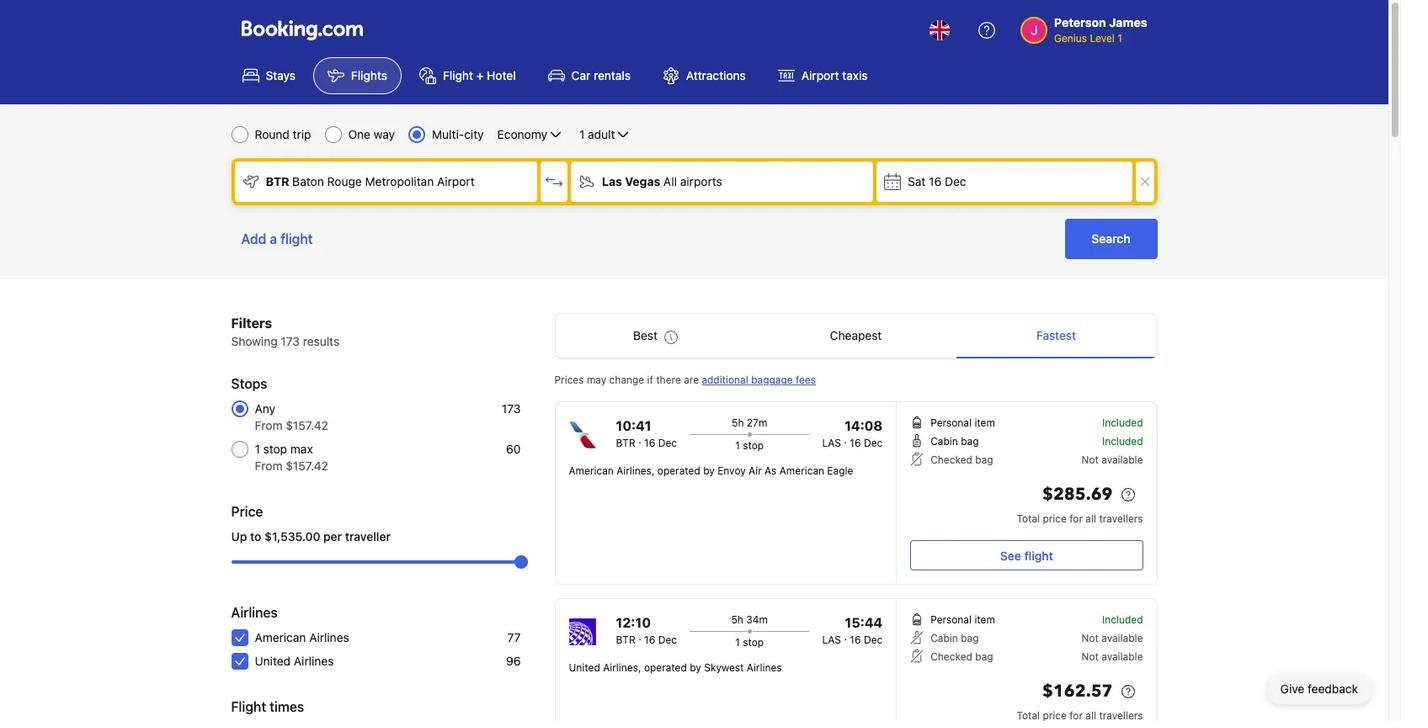 Task type: locate. For each thing, give the bounding box(es) containing it.
1 vertical spatial btr
[[616, 437, 636, 450]]

traveller
[[345, 530, 391, 544]]

personal item
[[931, 417, 996, 430], [931, 614, 996, 627]]

round
[[255, 127, 290, 142]]

0 horizontal spatial american
[[255, 631, 306, 645]]

3 not from the top
[[1082, 651, 1099, 664]]

0 vertical spatial las
[[823, 437, 842, 450]]

0 vertical spatial cabin bag
[[931, 435, 979, 448]]

from up price
[[255, 459, 283, 473]]

0 vertical spatial 5h
[[732, 417, 744, 430]]

booking.com logo image
[[241, 20, 363, 40], [241, 20, 363, 40]]

2 item from the top
[[975, 614, 996, 627]]

2 vertical spatial not
[[1082, 651, 1099, 664]]

skywest
[[704, 662, 744, 675]]

1 inside peterson james genius level 1
[[1118, 32, 1123, 45]]

not for 14:08
[[1082, 454, 1099, 467]]

1 vertical spatial by
[[690, 662, 702, 675]]

genius
[[1055, 32, 1087, 45]]

additional baggage fees link
[[702, 374, 816, 387]]

operated down 12:10 btr . 16 dec
[[644, 662, 687, 675]]

0 vertical spatial operated
[[658, 465, 701, 478]]

. inside 15:44 las . 16 dec
[[844, 631, 847, 644]]

item
[[975, 417, 996, 430], [975, 614, 996, 627]]

las inside 15:44 las . 16 dec
[[823, 634, 842, 647]]

0 vertical spatial airlines,
[[617, 465, 655, 478]]

airlines, for 12:10
[[603, 662, 641, 675]]

0 vertical spatial personal item
[[931, 417, 996, 430]]

1 cabin from the top
[[931, 435, 958, 448]]

3 available from the top
[[1102, 651, 1143, 664]]

2 not from the top
[[1082, 633, 1099, 645]]

item for 14:08
[[975, 417, 996, 430]]

2 1 stop from the top
[[736, 637, 764, 649]]

1 horizontal spatial american
[[569, 465, 614, 478]]

checked bag up $285.69 region
[[931, 454, 994, 467]]

1 horizontal spatial airport
[[802, 68, 839, 83]]

3 not available from the top
[[1082, 651, 1143, 664]]

$157.42 inside any from $157.42
[[286, 419, 328, 433]]

checked up $285.69 region
[[931, 454, 973, 467]]

btr down 10:41
[[616, 437, 636, 450]]

cheapest button
[[756, 314, 956, 358]]

16 for 15:44
[[850, 634, 861, 647]]

btr inside 12:10 btr . 16 dec
[[616, 634, 636, 647]]

showing
[[231, 334, 278, 349]]

1 vertical spatial cabin
[[931, 633, 958, 645]]

american for airlines
[[255, 631, 306, 645]]

12:10
[[616, 616, 651, 631]]

cabin bag
[[931, 435, 979, 448], [931, 633, 979, 645]]

2 vertical spatial available
[[1102, 651, 1143, 664]]

1 inside 1 stop max from $157.42
[[255, 442, 260, 457]]

stop down 34m
[[743, 637, 764, 649]]

$157.42 up max
[[286, 419, 328, 433]]

0 vertical spatial checked
[[931, 454, 973, 467]]

attractions link
[[649, 57, 760, 94]]

dec for 10:41
[[658, 437, 677, 450]]

+
[[477, 68, 484, 83]]

flight right see
[[1025, 549, 1054, 563]]

1 vertical spatial included
[[1103, 435, 1143, 448]]

1 inside popup button
[[580, 127, 585, 142]]

1 item from the top
[[975, 417, 996, 430]]

airlines down american airlines
[[294, 654, 334, 669]]

1 vertical spatial flight
[[231, 700, 266, 715]]

5h left 34m
[[732, 614, 744, 627]]

available
[[1102, 454, 1143, 467], [1102, 633, 1143, 645], [1102, 651, 1143, 664]]

btr inside 10:41 btr . 16 dec
[[616, 437, 636, 450]]

2 vertical spatial included
[[1103, 614, 1143, 627]]

car rentals
[[572, 68, 631, 83]]

stop
[[743, 440, 764, 452], [263, 442, 287, 457], [743, 637, 764, 649]]

1 vertical spatial personal
[[931, 614, 972, 627]]

car rentals link
[[534, 57, 645, 94]]

dec inside 12:10 btr . 16 dec
[[658, 634, 677, 647]]

cabin
[[931, 435, 958, 448], [931, 633, 958, 645]]

by left skywest
[[690, 662, 702, 675]]

0 horizontal spatial flight
[[281, 232, 313, 247]]

1 vertical spatial las
[[823, 634, 842, 647]]

cabin bag for 14:08
[[931, 435, 979, 448]]

1 vertical spatial available
[[1102, 633, 1143, 645]]

checked up $162.57 region
[[931, 651, 973, 664]]

united down american airlines
[[255, 654, 291, 669]]

btr down 12:10
[[616, 634, 636, 647]]

personal
[[931, 417, 972, 430], [931, 614, 972, 627]]

$157.42 down max
[[286, 459, 328, 473]]

0 vertical spatial personal
[[931, 417, 972, 430]]

las inside 14:08 las . 16 dec
[[823, 437, 842, 450]]

2 checked from the top
[[931, 651, 973, 664]]

price
[[231, 505, 263, 520]]

1 from from the top
[[255, 419, 283, 433]]

0 vertical spatial by
[[703, 465, 715, 478]]

0 vertical spatial item
[[975, 417, 996, 430]]

1 not from the top
[[1082, 454, 1099, 467]]

personal for 15:44
[[931, 614, 972, 627]]

0 vertical spatial from
[[255, 419, 283, 433]]

1 down the any
[[255, 442, 260, 457]]

by left "envoy" at the right of the page
[[703, 465, 715, 478]]

. for 14:08
[[844, 434, 847, 446]]

united right 96
[[569, 662, 600, 675]]

dec inside 'popup button'
[[945, 174, 967, 189]]

1 vertical spatial 173
[[502, 402, 521, 416]]

1 vertical spatial cabin bag
[[931, 633, 979, 645]]

united for airlines
[[255, 654, 291, 669]]

1 cabin bag from the top
[[931, 435, 979, 448]]

5h for 10:41
[[732, 417, 744, 430]]

airport left taxis
[[802, 68, 839, 83]]

16 down 12:10
[[644, 634, 656, 647]]

airlines, down 10:41 btr . 16 dec
[[617, 465, 655, 478]]

dec inside 14:08 las . 16 dec
[[864, 437, 883, 450]]

cheapest
[[830, 329, 882, 343]]

16 inside sat 16 dec 'popup button'
[[929, 174, 942, 189]]

1 horizontal spatial 173
[[502, 402, 521, 416]]

best image
[[665, 331, 678, 345], [665, 331, 678, 345]]

united airlines, operated by skywest airlines
[[569, 662, 782, 675]]

airlines, for 10:41
[[617, 465, 655, 478]]

dec inside 15:44 las . 16 dec
[[864, 634, 883, 647]]

1 right level
[[1118, 32, 1123, 45]]

flight left times
[[231, 700, 266, 715]]

dec down 15:44
[[864, 634, 883, 647]]

12:10 btr . 16 dec
[[616, 616, 677, 647]]

. inside 10:41 btr . 16 dec
[[639, 434, 642, 446]]

dec for 14:08
[[864, 437, 883, 450]]

included
[[1103, 417, 1143, 430], [1103, 435, 1143, 448], [1103, 614, 1143, 627]]

search
[[1092, 232, 1131, 246]]

american airlines
[[255, 631, 349, 645]]

operated down 10:41 btr . 16 dec
[[658, 465, 701, 478]]

1 vertical spatial 1 stop
[[736, 637, 764, 649]]

checked bag for 15:44
[[931, 651, 994, 664]]

0 vertical spatial flight
[[281, 232, 313, 247]]

0 vertical spatial 1 stop
[[736, 440, 764, 452]]

airlines up united airlines
[[309, 631, 349, 645]]

0 vertical spatial $157.42
[[286, 419, 328, 433]]

16 right sat at the top right
[[929, 174, 942, 189]]

flight + hotel
[[443, 68, 516, 83]]

0 vertical spatial not available
[[1082, 454, 1143, 467]]

2 cabin from the top
[[931, 633, 958, 645]]

1 horizontal spatial united
[[569, 662, 600, 675]]

las for 14:08
[[823, 437, 842, 450]]

2 vertical spatial not available
[[1082, 651, 1143, 664]]

stop for 10:41
[[743, 440, 764, 452]]

16 inside 10:41 btr . 16 dec
[[644, 437, 656, 450]]

16 down 15:44
[[850, 634, 861, 647]]

may
[[587, 374, 607, 387]]

james
[[1110, 15, 1148, 29]]

1 vertical spatial item
[[975, 614, 996, 627]]

airports
[[680, 174, 723, 189]]

1 checked bag from the top
[[931, 454, 994, 467]]

baggage
[[751, 374, 793, 387]]

airport down multi-city
[[437, 174, 475, 189]]

2 from from the top
[[255, 459, 283, 473]]

dec right sat at the top right
[[945, 174, 967, 189]]

1
[[1118, 32, 1123, 45], [580, 127, 585, 142], [736, 440, 740, 452], [255, 442, 260, 457], [736, 637, 740, 649]]

1 horizontal spatial by
[[703, 465, 715, 478]]

1 las from the top
[[823, 437, 842, 450]]

give feedback
[[1281, 682, 1359, 697]]

1 left adult
[[580, 127, 585, 142]]

personal for 14:08
[[931, 417, 972, 430]]

. for 15:44
[[844, 631, 847, 644]]

1 vertical spatial $157.42
[[286, 459, 328, 473]]

give
[[1281, 682, 1305, 697]]

16 for 10:41
[[644, 437, 656, 450]]

2 personal item from the top
[[931, 614, 996, 627]]

las
[[602, 174, 622, 189]]

1 vertical spatial not
[[1082, 633, 1099, 645]]

96
[[506, 654, 521, 669]]

attractions
[[686, 68, 746, 83]]

dec inside 10:41 btr . 16 dec
[[658, 437, 677, 450]]

included for 14:08
[[1103, 417, 1143, 430]]

. inside 14:08 las . 16 dec
[[844, 434, 847, 446]]

car
[[572, 68, 591, 83]]

2 vertical spatial btr
[[616, 634, 636, 647]]

by for 10:41
[[703, 465, 715, 478]]

1 vertical spatial personal item
[[931, 614, 996, 627]]

flight
[[443, 68, 473, 83], [231, 700, 266, 715]]

1 vertical spatial not available
[[1082, 633, 1143, 645]]

1 available from the top
[[1102, 454, 1143, 467]]

from
[[255, 419, 283, 433], [255, 459, 283, 473]]

0 vertical spatial 173
[[281, 334, 300, 349]]

3 included from the top
[[1103, 614, 1143, 627]]

5h for 12:10
[[732, 614, 744, 627]]

1 down 5h 27m
[[736, 440, 740, 452]]

0 horizontal spatial airport
[[437, 174, 475, 189]]

16 inside 12:10 btr . 16 dec
[[644, 634, 656, 647]]

2 included from the top
[[1103, 435, 1143, 448]]

there
[[656, 374, 681, 387]]

dec up united airlines, operated by skywest airlines
[[658, 634, 677, 647]]

0 vertical spatial flight
[[443, 68, 473, 83]]

2 checked bag from the top
[[931, 651, 994, 664]]

1 1 stop from the top
[[736, 440, 764, 452]]

2 $157.42 from the top
[[286, 459, 328, 473]]

1 vertical spatial airport
[[437, 174, 475, 189]]

one
[[348, 127, 371, 142]]

1 vertical spatial airlines,
[[603, 662, 641, 675]]

flights link
[[313, 57, 402, 94]]

flight right a
[[281, 232, 313, 247]]

any
[[255, 402, 275, 416]]

stop left max
[[263, 442, 287, 457]]

2 personal from the top
[[931, 614, 972, 627]]

1 personal from the top
[[931, 417, 972, 430]]

. inside 12:10 btr . 16 dec
[[639, 631, 642, 644]]

1 vertical spatial checked bag
[[931, 651, 994, 664]]

additional
[[702, 374, 749, 387]]

16 inside 15:44 las . 16 dec
[[850, 634, 861, 647]]

1 included from the top
[[1103, 417, 1143, 430]]

1 down 5h 34m
[[736, 637, 740, 649]]

1 horizontal spatial flight
[[443, 68, 473, 83]]

flight left +
[[443, 68, 473, 83]]

not available
[[1082, 454, 1143, 467], [1082, 633, 1143, 645], [1082, 651, 1143, 664]]

checked bag up $162.57 region
[[931, 651, 994, 664]]

0 vertical spatial cabin
[[931, 435, 958, 448]]

0 vertical spatial not
[[1082, 454, 1099, 467]]

dec for 12:10
[[658, 634, 677, 647]]

envoy
[[718, 465, 746, 478]]

any from $157.42
[[255, 402, 328, 433]]

1 adult button
[[578, 125, 634, 145]]

173 left results
[[281, 334, 300, 349]]

5h left 27m at the right of page
[[732, 417, 744, 430]]

$285.69 region
[[911, 482, 1143, 512]]

flight
[[281, 232, 313, 247], [1025, 549, 1054, 563]]

united
[[255, 654, 291, 669], [569, 662, 600, 675]]

0 horizontal spatial united
[[255, 654, 291, 669]]

add a flight button
[[231, 219, 323, 259]]

1 vertical spatial from
[[255, 459, 283, 473]]

total
[[1017, 513, 1040, 526]]

1 vertical spatial flight
[[1025, 549, 1054, 563]]

1 stop down 5h 34m
[[736, 637, 764, 649]]

1 vertical spatial operated
[[644, 662, 687, 675]]

from down the any
[[255, 419, 283, 433]]

1 personal item from the top
[[931, 417, 996, 430]]

$157.42
[[286, 419, 328, 433], [286, 459, 328, 473]]

checked bag
[[931, 454, 994, 467], [931, 651, 994, 664]]

16 for 12:10
[[644, 634, 656, 647]]

1 vertical spatial 5h
[[732, 614, 744, 627]]

2 horizontal spatial american
[[780, 465, 825, 478]]

0 vertical spatial available
[[1102, 454, 1143, 467]]

0 horizontal spatial flight
[[231, 700, 266, 715]]

cabin for 14:08
[[931, 435, 958, 448]]

1 $157.42 from the top
[[286, 419, 328, 433]]

15:44 las . 16 dec
[[823, 616, 883, 647]]

btr left baton
[[266, 174, 290, 189]]

1 checked from the top
[[931, 454, 973, 467]]

0 vertical spatial checked bag
[[931, 454, 994, 467]]

tab list
[[556, 314, 1157, 360]]

peterson james genius level 1
[[1055, 15, 1148, 45]]

cabin bag for 15:44
[[931, 633, 979, 645]]

stop down 27m at the right of page
[[743, 440, 764, 452]]

1 vertical spatial checked
[[931, 651, 973, 664]]

0 horizontal spatial 173
[[281, 334, 300, 349]]

flight times
[[231, 700, 304, 715]]

dec up american airlines, operated by envoy air as american eagle
[[658, 437, 677, 450]]

airlines, down 12:10 btr . 16 dec
[[603, 662, 641, 675]]

item for 15:44
[[975, 614, 996, 627]]

up
[[231, 530, 247, 544]]

all
[[1086, 513, 1097, 526]]

173 up the 60
[[502, 402, 521, 416]]

rentals
[[594, 68, 631, 83]]

0 vertical spatial included
[[1103, 417, 1143, 430]]

american for prices may change if there are
[[569, 465, 614, 478]]

1 not available from the top
[[1082, 454, 1143, 467]]

16 down 14:08
[[850, 437, 861, 450]]

0 horizontal spatial by
[[690, 662, 702, 675]]

16 inside 14:08 las . 16 dec
[[850, 437, 861, 450]]

2 cabin bag from the top
[[931, 633, 979, 645]]

. for 12:10
[[639, 631, 642, 644]]

16 down 10:41
[[644, 437, 656, 450]]

1 stop down 5h 27m
[[736, 440, 764, 452]]

dec down 14:08
[[864, 437, 883, 450]]

1 horizontal spatial flight
[[1025, 549, 1054, 563]]

2 las from the top
[[823, 634, 842, 647]]



Task type: describe. For each thing, give the bounding box(es) containing it.
1 adult
[[580, 127, 615, 142]]

5h 27m
[[732, 417, 768, 430]]

add a flight
[[241, 232, 313, 247]]

give feedback button
[[1267, 675, 1372, 705]]

multi-
[[432, 127, 464, 142]]

tab list containing best
[[556, 314, 1157, 360]]

stays link
[[228, 57, 310, 94]]

max
[[291, 442, 313, 457]]

1 stop for 15:44
[[736, 637, 764, 649]]

not for 15:44
[[1082, 651, 1099, 664]]

times
[[270, 700, 304, 715]]

fees
[[796, 374, 816, 387]]

filters showing 173 results
[[231, 316, 340, 349]]

prices
[[555, 374, 584, 387]]

see
[[1001, 549, 1022, 563]]

best
[[633, 329, 658, 343]]

0 vertical spatial airport
[[802, 68, 839, 83]]

per
[[324, 530, 342, 544]]

checked bag for 14:08
[[931, 454, 994, 467]]

stop for 12:10
[[743, 637, 764, 649]]

16 for 14:08
[[850, 437, 861, 450]]

a
[[270, 232, 277, 247]]

5h 34m
[[732, 614, 768, 627]]

not available for 14:08
[[1082, 454, 1143, 467]]

are
[[684, 374, 699, 387]]

flight for flight + hotel
[[443, 68, 473, 83]]

not available for 15:44
[[1082, 651, 1143, 664]]

available for 15:44
[[1102, 651, 1143, 664]]

for
[[1070, 513, 1083, 526]]

best button
[[556, 314, 756, 358]]

0 vertical spatial btr
[[266, 174, 290, 189]]

included for 15:44
[[1103, 614, 1143, 627]]

operated for 10:41
[[658, 465, 701, 478]]

search button
[[1065, 219, 1158, 259]]

see flight button
[[911, 541, 1143, 571]]

change
[[610, 374, 645, 387]]

filters
[[231, 316, 272, 331]]

2 not available from the top
[[1082, 633, 1143, 645]]

from inside 1 stop max from $157.42
[[255, 459, 283, 473]]

one way
[[348, 127, 395, 142]]

taxis
[[843, 68, 868, 83]]

eagle
[[827, 465, 854, 478]]

stop inside 1 stop max from $157.42
[[263, 442, 287, 457]]

as
[[765, 465, 777, 478]]

to
[[250, 530, 261, 544]]

united airlines
[[255, 654, 334, 669]]

travellers
[[1100, 513, 1143, 526]]

airlines right skywest
[[747, 662, 782, 675]]

btr baton rouge metropolitan airport
[[266, 174, 475, 189]]

las vegas all airports
[[602, 174, 723, 189]]

united for prices may change if there are
[[569, 662, 600, 675]]

$157.42 inside 1 stop max from $157.42
[[286, 459, 328, 473]]

34m
[[747, 614, 768, 627]]

all
[[664, 174, 677, 189]]

btr for 10:41
[[616, 437, 636, 450]]

round trip
[[255, 127, 311, 142]]

flight + hotel link
[[405, 57, 530, 94]]

air
[[749, 465, 762, 478]]

77
[[508, 631, 521, 645]]

airport taxis
[[802, 68, 868, 83]]

flight for flight times
[[231, 700, 266, 715]]

checked for 15:44
[[931, 651, 973, 664]]

prices may change if there are additional baggage fees
[[555, 374, 816, 387]]

$1,535.00
[[265, 530, 320, 544]]

sat
[[908, 174, 926, 189]]

hotel
[[487, 68, 516, 83]]

27m
[[747, 417, 768, 430]]

peterson
[[1055, 15, 1107, 29]]

$162.57 region
[[911, 679, 1143, 709]]

operated for 12:10
[[644, 662, 687, 675]]

metropolitan
[[365, 174, 434, 189]]

dec for 15:44
[[864, 634, 883, 647]]

level
[[1090, 32, 1115, 45]]

vegas
[[625, 174, 661, 189]]

fastest
[[1037, 329, 1076, 343]]

rouge
[[327, 174, 362, 189]]

cabin for 15:44
[[931, 633, 958, 645]]

las for 15:44
[[823, 634, 842, 647]]

2 available from the top
[[1102, 633, 1143, 645]]

14:08 las . 16 dec
[[823, 419, 883, 450]]

. for 10:41
[[639, 434, 642, 446]]

stops
[[231, 377, 268, 392]]

add
[[241, 232, 266, 247]]

city
[[464, 127, 484, 142]]

multi-city
[[432, 127, 484, 142]]

sat 16 dec
[[908, 174, 967, 189]]

airlines up american airlines
[[231, 606, 278, 621]]

sat 16 dec button
[[877, 162, 1133, 202]]

by for 12:10
[[690, 662, 702, 675]]

results
[[303, 334, 340, 349]]

15:44
[[845, 616, 883, 631]]

flight inside 'button'
[[281, 232, 313, 247]]

baton
[[292, 174, 324, 189]]

from inside any from $157.42
[[255, 419, 283, 433]]

see flight
[[1001, 549, 1054, 563]]

if
[[647, 374, 654, 387]]

checked for 14:08
[[931, 454, 973, 467]]

$285.69
[[1043, 484, 1113, 506]]

1 stop for 14:08
[[736, 440, 764, 452]]

feedback
[[1308, 682, 1359, 697]]

stays
[[266, 68, 296, 83]]

10:41 btr . 16 dec
[[616, 419, 677, 450]]

trip
[[293, 127, 311, 142]]

personal item for 14:08
[[931, 417, 996, 430]]

btr for 12:10
[[616, 634, 636, 647]]

available for 14:08
[[1102, 454, 1143, 467]]

american airlines, operated by envoy air as american eagle
[[569, 465, 854, 478]]

fastest button
[[956, 314, 1157, 358]]

total price for all travellers
[[1017, 513, 1143, 526]]

economy
[[498, 127, 548, 142]]

personal item for 15:44
[[931, 614, 996, 627]]

flights
[[351, 68, 387, 83]]

airport taxis link
[[764, 57, 882, 94]]

adult
[[588, 127, 615, 142]]

price
[[1043, 513, 1067, 526]]

flight inside button
[[1025, 549, 1054, 563]]

173 inside filters showing 173 results
[[281, 334, 300, 349]]

$162.57
[[1043, 681, 1113, 703]]



Task type: vqa. For each thing, say whether or not it's contained in the screenshot.
LOS
no



